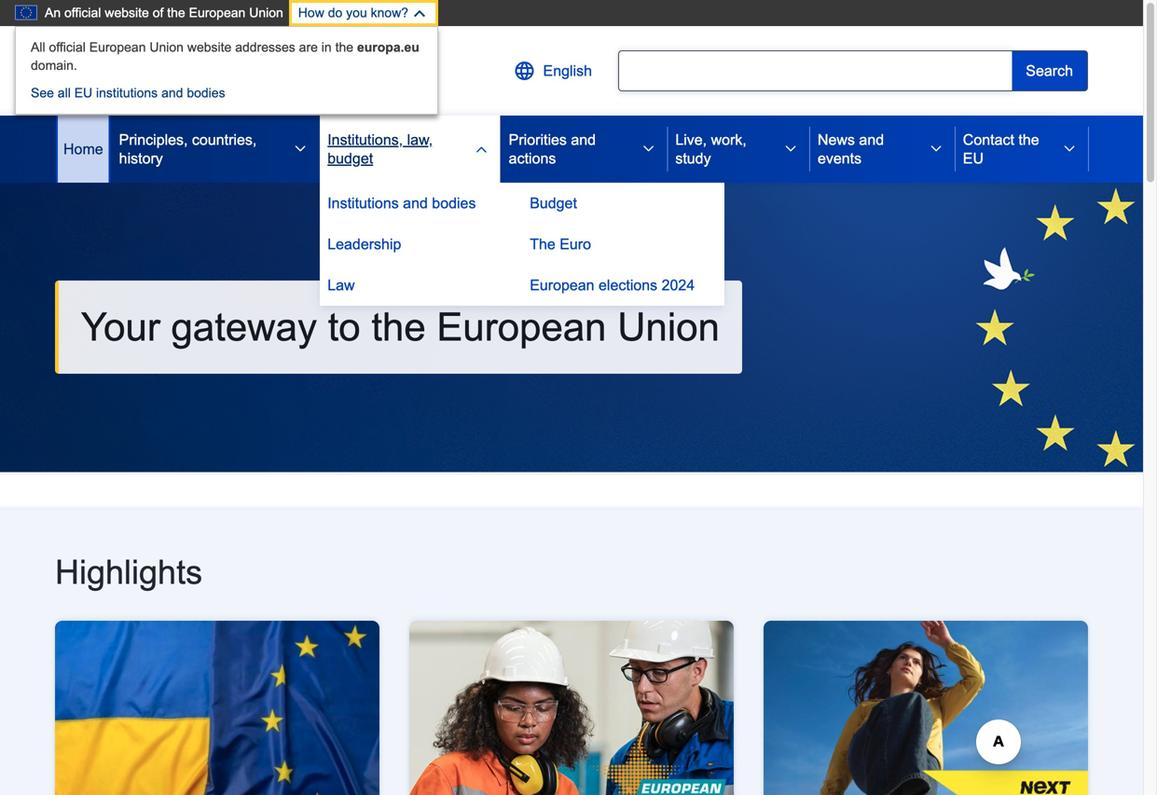 Task type: describe. For each thing, give the bounding box(es) containing it.
2 horizontal spatial union
[[617, 305, 720, 349]]

0 vertical spatial website
[[105, 6, 149, 20]]

how do you know? button
[[289, 0, 438, 26]]

and for priorities and actions
[[571, 131, 596, 148]]

news and events
[[818, 131, 884, 167]]

all
[[58, 86, 71, 100]]

contact
[[963, 131, 1014, 148]]

news
[[818, 131, 855, 148]]

elections
[[599, 277, 658, 294]]

institutions
[[96, 86, 158, 100]]

and for news and events
[[859, 131, 884, 148]]

live,
[[675, 131, 707, 148]]

news and events link
[[810, 116, 917, 183]]

eu for see
[[74, 86, 92, 100]]

union inside all official european union website addresses are in the europa.eu domain.
[[150, 40, 184, 55]]

xs image for countries,
[[293, 142, 308, 157]]

official for an
[[64, 6, 101, 20]]

european inside all official european union website addresses are in the europa.eu domain.
[[89, 40, 146, 55]]

contact the eu link
[[956, 116, 1051, 183]]

live, work, study
[[675, 131, 747, 167]]

of
[[153, 6, 164, 20]]

know?
[[371, 6, 408, 20]]

the
[[530, 236, 556, 253]]

eu for contact
[[963, 150, 984, 167]]

the right of
[[167, 6, 185, 20]]

principles, countries, history link
[[112, 116, 282, 183]]

next generation image
[[764, 621, 1088, 795]]

website inside all official european union website addresses are in the europa.eu domain.
[[187, 40, 232, 55]]

in
[[322, 40, 332, 55]]

institutions,
[[328, 131, 403, 148]]

law link
[[320, 265, 522, 306]]

events
[[818, 150, 862, 167]]

european elections 2024
[[530, 277, 695, 294]]

european down the euro
[[530, 277, 594, 294]]

banner - peace dove image
[[0, 183, 1150, 472]]

you
[[346, 6, 367, 20]]

institutions
[[328, 195, 399, 212]]

european down the
[[437, 305, 607, 349]]

search button
[[1012, 50, 1088, 91]]

home link
[[56, 116, 111, 183]]

your
[[81, 305, 160, 349]]

xs image for law,
[[474, 142, 489, 157]]

0 horizontal spatial bodies
[[187, 86, 225, 100]]

highlights
[[55, 554, 202, 591]]

an official website of the european union
[[45, 6, 283, 20]]

work,
[[711, 131, 747, 148]]

study
[[675, 150, 711, 167]]

your gateway to the european union
[[81, 305, 720, 349]]

all
[[31, 40, 45, 55]]

see all eu institutions and bodies link
[[31, 86, 225, 100]]

xs image for live, work, study
[[783, 142, 798, 157]]

Search search field
[[618, 50, 1088, 91]]

see
[[31, 86, 54, 100]]

bodies inside institutions and bodies link
[[432, 195, 476, 212]]

law
[[328, 277, 355, 294]]



Task type: locate. For each thing, give the bounding box(es) containing it.
union down an official website of the european union
[[150, 40, 184, 55]]

and inside news and events
[[859, 131, 884, 148]]

xs image left "actions"
[[474, 142, 489, 157]]

english button
[[498, 48, 607, 93]]

xs image for news and events
[[929, 142, 943, 157]]

0 vertical spatial bodies
[[187, 86, 225, 100]]

eu
[[74, 86, 92, 100], [963, 150, 984, 167]]

europa.eu
[[357, 40, 419, 55]]

website
[[105, 6, 149, 20], [187, 40, 232, 55]]

priorities
[[509, 131, 567, 148]]

the right contact
[[1019, 131, 1039, 148]]

2024
[[662, 277, 695, 294]]

all official european union website addresses are in the europa.eu domain.
[[31, 40, 419, 73]]

and
[[161, 86, 183, 100], [571, 131, 596, 148], [859, 131, 884, 148], [403, 195, 428, 212]]

addresses
[[235, 40, 295, 55]]

and right priorities
[[571, 131, 596, 148]]

countries,
[[192, 131, 257, 148]]

website left of
[[105, 6, 149, 20]]

eu down contact
[[963, 150, 984, 167]]

official inside all official european union website addresses are in the europa.eu domain.
[[49, 40, 86, 55]]

1 horizontal spatial xs image
[[474, 142, 489, 157]]

see all eu institutions and bodies
[[31, 86, 225, 100]]

eu right all
[[74, 86, 92, 100]]

xs image left news
[[783, 142, 798, 157]]

european
[[189, 6, 246, 20], [89, 40, 146, 55], [530, 277, 594, 294], [437, 305, 607, 349]]

2 xs image from the left
[[783, 142, 798, 157]]

0 horizontal spatial website
[[105, 6, 149, 20]]

the
[[167, 6, 185, 20], [335, 40, 353, 55], [1019, 131, 1039, 148], [371, 305, 426, 349]]

a woman and a man wearing helmet and looking at a tablet image
[[409, 621, 734, 795]]

union down 2024
[[617, 305, 720, 349]]

english
[[543, 62, 592, 79]]

do
[[328, 6, 342, 20]]

eu ukraine flags image
[[55, 621, 379, 795]]

0 horizontal spatial xs image
[[293, 142, 308, 157]]

union up addresses
[[249, 6, 283, 20]]

bodies up leadership link
[[432, 195, 476, 212]]

an
[[45, 6, 61, 20]]

s image
[[513, 60, 536, 82]]

xs image
[[641, 142, 656, 157], [783, 142, 798, 157], [929, 142, 943, 157], [1062, 142, 1077, 157]]

principles, countries, history
[[119, 131, 257, 167]]

the right in
[[335, 40, 353, 55]]

xs image for priorities and actions
[[641, 142, 656, 157]]

the inside all official european union website addresses are in the europa.eu domain.
[[335, 40, 353, 55]]

0 vertical spatial official
[[64, 6, 101, 20]]

the inside contact the eu
[[1019, 131, 1039, 148]]

the euro
[[530, 236, 591, 253]]

budget
[[328, 150, 373, 167]]

1 vertical spatial official
[[49, 40, 86, 55]]

history
[[119, 150, 163, 167]]

and right institutions
[[161, 86, 183, 100]]

1 horizontal spatial website
[[187, 40, 232, 55]]

european up institutions
[[89, 40, 146, 55]]

principles,
[[119, 131, 188, 148]]

euro
[[560, 236, 591, 253]]

official right an
[[64, 6, 101, 20]]

1 vertical spatial union
[[150, 40, 184, 55]]

xs image left live,
[[641, 142, 656, 157]]

how do you know?
[[298, 6, 408, 20]]

and up leadership link
[[403, 195, 428, 212]]

to
[[328, 305, 361, 349]]

3 xs image from the left
[[929, 142, 943, 157]]

european union flag image
[[55, 52, 202, 93]]

1 horizontal spatial bodies
[[432, 195, 476, 212]]

union
[[249, 6, 283, 20], [150, 40, 184, 55], [617, 305, 720, 349]]

search
[[1026, 62, 1073, 79]]

domain.
[[31, 58, 77, 73]]

xs image
[[293, 142, 308, 157], [474, 142, 489, 157]]

0 horizontal spatial union
[[150, 40, 184, 55]]

institutions, law, budget
[[328, 131, 433, 167]]

are
[[299, 40, 318, 55]]

law,
[[407, 131, 433, 148]]

leadership link
[[320, 224, 522, 265]]

live, work, study link
[[668, 116, 772, 183]]

and inside priorities and actions
[[571, 131, 596, 148]]

the euro link
[[522, 224, 725, 265]]

bodies
[[187, 86, 225, 100], [432, 195, 476, 212]]

european up all official european union website addresses are in the europa.eu domain.
[[189, 6, 246, 20]]

gateway
[[171, 305, 317, 349]]

home
[[63, 141, 103, 158]]

how
[[298, 6, 324, 20]]

actions
[[509, 150, 556, 167]]

bodies down all official european union website addresses are in the europa.eu domain.
[[187, 86, 225, 100]]

0 vertical spatial eu
[[74, 86, 92, 100]]

2 xs image from the left
[[474, 142, 489, 157]]

website left addresses
[[187, 40, 232, 55]]

official for all
[[49, 40, 86, 55]]

contact the eu
[[963, 131, 1039, 167]]

0 vertical spatial union
[[249, 6, 283, 20]]

xs image right contact the eu link
[[1062, 142, 1077, 157]]

priorities and actions link
[[501, 116, 630, 183]]

official up domain.
[[49, 40, 86, 55]]

1 vertical spatial website
[[187, 40, 232, 55]]

1 vertical spatial bodies
[[432, 195, 476, 212]]

institutions and bodies
[[328, 195, 476, 212]]

and right news
[[859, 131, 884, 148]]

1 xs image from the left
[[641, 142, 656, 157]]

1 vertical spatial eu
[[963, 150, 984, 167]]

budget link
[[522, 183, 725, 224]]

xs image left contact
[[929, 142, 943, 157]]

eu inside contact the eu
[[963, 150, 984, 167]]

institutions, law, budget link
[[320, 116, 463, 183]]

priorities and actions
[[509, 131, 596, 167]]

leadership
[[328, 236, 401, 253]]

budget
[[530, 195, 577, 212]]

1 xs image from the left
[[293, 142, 308, 157]]

xs image left 'budget'
[[293, 142, 308, 157]]

1 horizontal spatial union
[[249, 6, 283, 20]]

0 horizontal spatial eu
[[74, 86, 92, 100]]

the right "to"
[[371, 305, 426, 349]]

official
[[64, 6, 101, 20], [49, 40, 86, 55]]

2 vertical spatial union
[[617, 305, 720, 349]]

4 xs image from the left
[[1062, 142, 1077, 157]]

and for institutions and bodies
[[403, 195, 428, 212]]

institutions and bodies link
[[320, 183, 522, 224]]

xs image for contact the eu
[[1062, 142, 1077, 157]]

1 horizontal spatial eu
[[963, 150, 984, 167]]

european elections 2024 link
[[522, 265, 725, 306]]

None search field
[[618, 50, 1012, 91]]



Task type: vqa. For each thing, say whether or not it's contained in the screenshot.
Bodies to the right
yes



